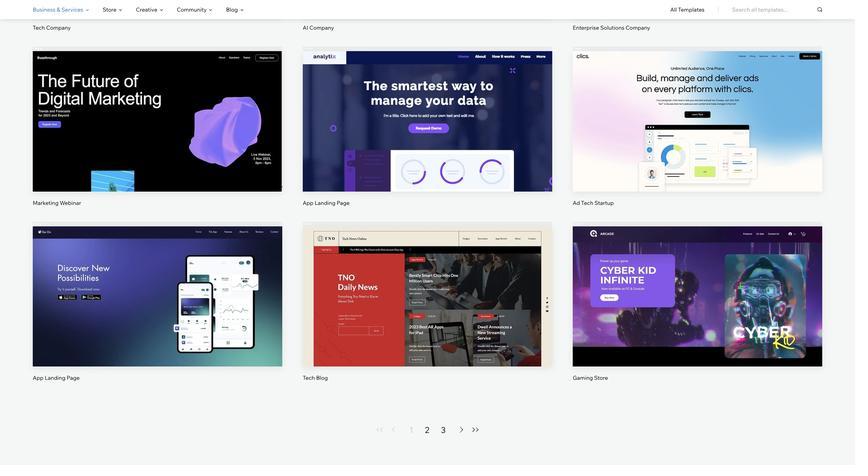 Task type: locate. For each thing, give the bounding box(es) containing it.
edit button inside the tech blog group
[[412, 278, 444, 295]]

view inside the tech blog group
[[422, 306, 434, 313]]

view for view popup button within the the tech blog group
[[422, 306, 434, 313]]

edit button inside ad tech startup group
[[682, 103, 714, 120]]

1 vertical spatial blog
[[316, 375, 328, 382]]

company
[[46, 24, 71, 31], [310, 24, 334, 31], [626, 24, 651, 31]]

app landing page
[[303, 200, 350, 207], [33, 375, 80, 382]]

view for view popup button associated with the bottom app landing page 'group'
[[151, 306, 164, 313]]

marketing
[[33, 200, 59, 207]]

0 vertical spatial landing
[[315, 200, 336, 207]]

view inside ad tech startup group
[[692, 131, 704, 138]]

1 horizontal spatial page
[[337, 200, 350, 207]]

view
[[422, 131, 434, 138], [692, 131, 704, 138], [151, 306, 164, 313], [422, 306, 434, 313], [692, 306, 704, 313]]

view button for gaming store group
[[682, 302, 714, 318]]

blog inside group
[[316, 375, 328, 382]]

company inside 'group'
[[626, 24, 651, 31]]

view button inside the tech blog group
[[412, 302, 444, 318]]

1 vertical spatial app
[[33, 375, 43, 382]]

0 vertical spatial store
[[103, 6, 117, 13]]

1 horizontal spatial app
[[303, 200, 314, 207]]

app
[[303, 200, 314, 207], [33, 375, 43, 382]]

0 horizontal spatial technology & apps website templates - app landing page image
[[33, 227, 282, 367]]

edit button for marketing webinar 'group'
[[141, 103, 174, 120]]

0 horizontal spatial app landing page group
[[33, 222, 282, 382]]

ad tech startup
[[573, 200, 614, 207]]

edit inside marketing webinar 'group'
[[153, 108, 163, 115]]

categories by subject element
[[33, 0, 244, 19]]

ad
[[573, 200, 580, 207]]

0 horizontal spatial blog
[[226, 6, 238, 13]]

0 vertical spatial app landing page group
[[303, 47, 553, 207]]

0 horizontal spatial app landing page
[[33, 375, 80, 382]]

view for view popup button in ad tech startup group
[[692, 131, 704, 138]]

gaming store group
[[573, 222, 823, 382]]

tech blog
[[303, 375, 328, 382]]

view button for app landing page 'group' to the right
[[412, 126, 444, 143]]

1 horizontal spatial app landing page
[[303, 200, 350, 207]]

landing
[[315, 200, 336, 207], [45, 375, 65, 382]]

0 vertical spatial app landing page
[[303, 200, 350, 207]]

edit button for the tech blog group
[[412, 278, 444, 295]]

community
[[177, 6, 207, 13]]

ad tech startup group
[[573, 47, 823, 207]]

1 horizontal spatial blog
[[316, 375, 328, 382]]

tech for tech company
[[33, 24, 45, 31]]

2 link
[[425, 425, 430, 436]]

0 horizontal spatial tech
[[33, 24, 45, 31]]

0 horizontal spatial company
[[46, 24, 71, 31]]

1 company from the left
[[46, 24, 71, 31]]

company down '&'
[[46, 24, 71, 31]]

Search search field
[[733, 0, 823, 19]]

last page image
[[472, 428, 480, 433]]

solutions
[[601, 24, 625, 31]]

landing for the bottom app landing page 'group'
[[45, 375, 65, 382]]

1 horizontal spatial tech
[[303, 375, 315, 382]]

ai company
[[303, 24, 334, 31]]

1 vertical spatial technology & apps website templates - app landing page image
[[33, 227, 282, 367]]

1 vertical spatial store
[[595, 375, 608, 382]]

creative
[[136, 6, 157, 13]]

view button inside gaming store group
[[682, 302, 714, 318]]

edit for edit button in marketing webinar 'group'
[[153, 108, 163, 115]]

1 horizontal spatial technology & apps website templates - app landing page image
[[303, 51, 553, 192]]

edit inside the tech blog group
[[423, 283, 433, 290]]

edit for edit button inside the gaming store group
[[693, 283, 703, 290]]

templates
[[679, 6, 705, 13]]

3 company from the left
[[626, 24, 651, 31]]

view inside gaming store group
[[692, 306, 704, 313]]

view for view popup button corresponding to app landing page 'group' to the right
[[422, 131, 434, 138]]

1 vertical spatial landing
[[45, 375, 65, 382]]

None search field
[[733, 0, 823, 19]]

edit inside gaming store group
[[693, 283, 703, 290]]

edit inside ad tech startup group
[[693, 108, 703, 115]]

tech company
[[33, 24, 71, 31]]

view button for the bottom app landing page 'group'
[[141, 302, 174, 318]]

tech company group
[[33, 0, 282, 32]]

1 vertical spatial app landing page group
[[33, 222, 282, 382]]

2 horizontal spatial tech
[[582, 200, 594, 207]]

1 vertical spatial tech
[[582, 200, 594, 207]]

0 horizontal spatial store
[[103, 6, 117, 13]]

2 company from the left
[[310, 24, 334, 31]]

1 horizontal spatial landing
[[315, 200, 336, 207]]

0 vertical spatial app
[[303, 200, 314, 207]]

1 vertical spatial page
[[67, 375, 80, 382]]

tech
[[33, 24, 45, 31], [582, 200, 594, 207], [303, 375, 315, 382]]

2 vertical spatial tech
[[303, 375, 315, 382]]

0 vertical spatial tech
[[33, 24, 45, 31]]

company right solutions
[[626, 24, 651, 31]]

blog
[[226, 6, 238, 13], [316, 375, 328, 382]]

0 vertical spatial blog
[[226, 6, 238, 13]]

company right ai
[[310, 24, 334, 31]]

2
[[425, 426, 430, 436]]

0 vertical spatial page
[[337, 200, 350, 207]]

edit
[[153, 108, 163, 115], [423, 108, 433, 115], [693, 108, 703, 115], [153, 283, 163, 290], [423, 283, 433, 290], [693, 283, 703, 290]]

blog inside categories by subject element
[[226, 6, 238, 13]]

enterprise
[[573, 24, 600, 31]]

company inside group
[[46, 24, 71, 31]]

edit button inside gaming store group
[[682, 278, 714, 295]]

edit button inside marketing webinar 'group'
[[141, 103, 174, 120]]

app landing page for the bottom app landing page 'group'
[[33, 375, 80, 382]]

page
[[337, 200, 350, 207], [67, 375, 80, 382]]

app landing page for app landing page 'group' to the right
[[303, 200, 350, 207]]

technology & apps website templates - ad tech startup image
[[573, 51, 823, 192]]

0 horizontal spatial landing
[[45, 375, 65, 382]]

0 vertical spatial technology & apps website templates - app landing page image
[[303, 51, 553, 192]]

edit button
[[141, 103, 174, 120], [412, 103, 444, 120], [682, 103, 714, 120], [141, 278, 174, 295], [412, 278, 444, 295], [682, 278, 714, 295]]

technology & apps website templates - app landing page image for edit button for app landing page 'group' to the right
[[303, 51, 553, 192]]

technology & apps website templates - app landing page image
[[303, 51, 553, 192], [33, 227, 282, 367]]

next page image
[[458, 428, 466, 434]]

edit button for gaming store group
[[682, 278, 714, 295]]

0 horizontal spatial page
[[67, 375, 80, 382]]

business
[[33, 6, 55, 13]]

1 horizontal spatial store
[[595, 375, 608, 382]]

app landing page group
[[303, 47, 553, 207], [33, 222, 282, 382]]

edit button for app landing page 'group' to the right
[[412, 103, 444, 120]]

page for the bottom app landing page 'group'
[[67, 375, 80, 382]]

store inside categories by subject element
[[103, 6, 117, 13]]

store
[[103, 6, 117, 13], [595, 375, 608, 382]]

2 horizontal spatial company
[[626, 24, 651, 31]]

1 vertical spatial app landing page
[[33, 375, 80, 382]]

view button
[[412, 126, 444, 143], [682, 126, 714, 143], [141, 302, 174, 318], [412, 302, 444, 318], [682, 302, 714, 318]]

view button inside ad tech startup group
[[682, 126, 714, 143]]

1 horizontal spatial company
[[310, 24, 334, 31]]

technology & apps website templates - tech company image
[[33, 0, 282, 17]]

startup
[[595, 200, 614, 207]]



Task type: describe. For each thing, give the bounding box(es) containing it.
page for app landing page 'group' to the right
[[337, 200, 350, 207]]

store inside group
[[595, 375, 608, 382]]

edit button for the bottom app landing page 'group'
[[141, 278, 174, 295]]

company for tech company
[[46, 24, 71, 31]]

view for view popup button within gaming store group
[[692, 306, 704, 313]]

edit for edit button within the ad tech startup group
[[693, 108, 703, 115]]

3
[[441, 426, 446, 436]]

enterprise solutions company
[[573, 24, 651, 31]]

3 link
[[441, 425, 446, 436]]

edit for edit button for app landing page 'group' to the right
[[423, 108, 433, 115]]

technology & apps website templates - tech blog image
[[303, 227, 553, 367]]

enterprise solutions company group
[[573, 0, 823, 32]]

view button for ad tech startup group
[[682, 126, 714, 143]]

0 horizontal spatial app
[[33, 375, 43, 382]]

business & services
[[33, 6, 83, 13]]

technology & apps website templates - app landing page image for edit button for the bottom app landing page 'group'
[[33, 227, 282, 367]]

edit for edit button for the bottom app landing page 'group'
[[153, 283, 163, 290]]

ai
[[303, 24, 308, 31]]

1 horizontal spatial app landing page group
[[303, 47, 553, 207]]

edit button for ad tech startup group
[[682, 103, 714, 120]]

all templates
[[671, 6, 705, 13]]

technology & apps website templates - enterprise solutions company image
[[573, 0, 823, 17]]

categories. use the left and right arrow keys to navigate the menu element
[[0, 0, 856, 19]]

marketing webinar group
[[33, 47, 282, 207]]

all templates link
[[671, 0, 705, 19]]

tech blog group
[[303, 222, 553, 382]]

gaming
[[573, 375, 593, 382]]

landing for app landing page 'group' to the right
[[315, 200, 336, 207]]

technology & apps website templates - gaming store image
[[573, 227, 823, 367]]

all
[[671, 6, 677, 13]]

gaming store
[[573, 375, 608, 382]]

tech for tech blog
[[303, 375, 315, 382]]

technology & apps website templates - marketing webinar image
[[33, 51, 282, 192]]

marketing webinar
[[33, 200, 81, 207]]

services
[[61, 6, 83, 13]]

&
[[57, 6, 60, 13]]

edit for edit button inside the tech blog group
[[423, 283, 433, 290]]

1
[[410, 426, 414, 436]]

view button for the tech blog group
[[412, 302, 444, 318]]

webinar
[[60, 200, 81, 207]]

company for ai company
[[310, 24, 334, 31]]



Task type: vqa. For each thing, say whether or not it's contained in the screenshot.
the View popup button corresponding to "Tech Blog" group
yes



